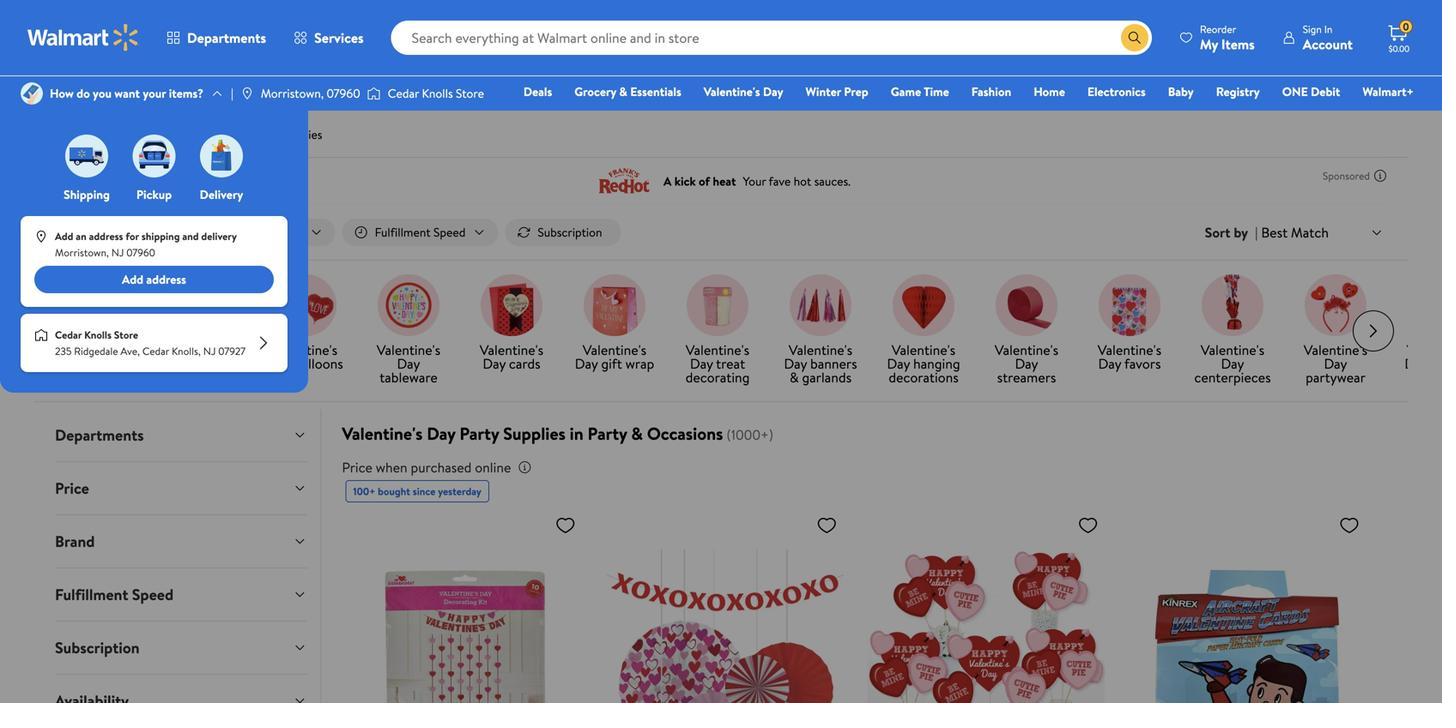 Task type: locate. For each thing, give the bounding box(es) containing it.
shipping button
[[62, 130, 112, 203]]

1 horizontal spatial address
[[146, 271, 186, 288]]

2 horizontal spatial cedar
[[388, 85, 419, 102]]

valentine's day centerpieces image
[[1202, 275, 1264, 337]]

do
[[77, 85, 90, 102]]

baby link
[[1160, 82, 1202, 101]]

legal information image
[[518, 461, 532, 475]]

store up the ave,
[[114, 328, 138, 343]]

0 horizontal spatial morristown,
[[55, 246, 109, 260]]

in-
[[88, 224, 102, 241]]

want
[[114, 85, 140, 102]]

valentine's day banners & garlands link
[[776, 275, 865, 388]]

| inside sort and filter section element
[[1255, 223, 1258, 242]]

1 horizontal spatial add
[[122, 271, 143, 288]]

winter prep link
[[798, 82, 876, 101]]

day up purchased
[[427, 422, 455, 446]]

1 horizontal spatial store
[[456, 85, 484, 102]]

shop all valentine's day
[[67, 341, 132, 387]]

valentine's day gift wrap image
[[584, 275, 646, 337]]

valentine's day cards link
[[467, 275, 556, 374]]

in-store
[[88, 224, 129, 241]]

morristown, up valentine's day party supplies link
[[261, 85, 324, 102]]

day left the gift
[[575, 355, 598, 373]]

items?
[[169, 85, 203, 102]]

account
[[1303, 35, 1353, 54]]

sponsored
[[1323, 169, 1370, 183]]

online
[[475, 458, 511, 477]]

centerpieces
[[1194, 368, 1271, 387]]

 image
[[21, 82, 43, 105], [367, 85, 381, 102], [65, 135, 108, 178], [133, 135, 176, 178], [200, 135, 243, 178]]

day for treat
[[690, 355, 713, 373]]

address inside button
[[146, 271, 186, 288]]

valentine's up "centerpieces"
[[1201, 341, 1265, 360]]

subscription button
[[505, 219, 621, 246]]

day up delivery
[[226, 126, 246, 143]]

day inside valentine's day partywear
[[1324, 355, 1347, 373]]

sign
[[1303, 22, 1322, 36]]

1 horizontal spatial morristown,
[[261, 85, 324, 102]]

valentine's up when
[[342, 422, 423, 446]]

1 horizontal spatial 07960
[[327, 85, 360, 102]]

1 vertical spatial knolls
[[84, 328, 112, 343]]

sign in to add to favorites list, valentine's day red and pink happy valentine's day decoration kit, 10 pieces, by way to celebrate image
[[555, 515, 576, 537]]

1 vertical spatial add
[[122, 271, 143, 288]]

valentine's
[[704, 83, 760, 100], [168, 126, 223, 143], [171, 341, 234, 360], [274, 341, 337, 360], [377, 341, 440, 360], [480, 341, 543, 360], [583, 341, 646, 360], [686, 341, 749, 360], [789, 341, 852, 360], [892, 341, 955, 360], [995, 341, 1058, 360], [1098, 341, 1162, 360], [1201, 341, 1265, 360], [1304, 341, 1368, 360], [342, 422, 423, 446]]

supplies down morristown, 07960
[[280, 126, 322, 143]]

valentine's up decorating
[[686, 341, 749, 360]]

0 horizontal spatial cedar
[[55, 328, 82, 343]]

0 horizontal spatial address
[[89, 229, 123, 244]]

knolls,
[[172, 344, 201, 359]]

07960 down for
[[126, 246, 155, 260]]

& down 'do'
[[85, 126, 93, 143]]

 image
[[240, 87, 254, 100], [34, 230, 48, 244], [34, 329, 48, 343]]

delivery
[[201, 229, 237, 244]]

1 horizontal spatial supplies
[[503, 422, 566, 446]]

valentine's down valentine's day gift wrap image
[[583, 341, 646, 360]]

1 vertical spatial store
[[114, 328, 138, 343]]

supplies up legal information icon in the bottom left of the page
[[503, 422, 566, 446]]

valentine's day
[[704, 83, 783, 100]]

sort and filter section element
[[34, 205, 1408, 260]]

add down add an address for shipping and delivery morristown, nj 07960 at left
[[122, 271, 143, 288]]

 image for add an address for shipping and delivery
[[34, 230, 48, 244]]

 image for cedar knolls store
[[367, 85, 381, 102]]

day for centerpieces
[[1221, 355, 1244, 373]]

 image inside pickup button
[[133, 135, 176, 178]]

wrap
[[625, 355, 654, 373]]

morristown,
[[261, 85, 324, 102], [55, 246, 109, 260]]

nj for 07927
[[203, 344, 216, 359]]

valentine's day treat decorating link
[[673, 275, 762, 388]]

valentine's day centerpieces link
[[1188, 275, 1277, 388]]

walmart image
[[27, 24, 139, 52]]

day down valentine's day streamers image
[[1015, 355, 1038, 373]]

valentine's for banners
[[789, 341, 852, 360]]

day inside valentine's day gift wrap
[[575, 355, 598, 373]]

shop all valentine's day image
[[69, 275, 130, 337]]

nj left 07927
[[203, 344, 216, 359]]

 image left an
[[34, 230, 48, 244]]

day for party
[[174, 355, 197, 373]]

store for cedar knolls store 235 ridgedale ave, cedar knolls, nj 07927
[[114, 328, 138, 343]]

add inside button
[[122, 271, 143, 288]]

0 horizontal spatial nj
[[111, 246, 124, 260]]

yesterday
[[438, 485, 481, 499]]

valentine's day partywear link
[[1291, 275, 1380, 388]]

occasions left "/"
[[96, 126, 149, 143]]

day down valentine's day centerpieces image
[[1221, 355, 1244, 373]]

0 vertical spatial |
[[231, 85, 233, 102]]

 image up delivery
[[200, 135, 243, 178]]

valentine's inside valentine's day hanging decorations
[[892, 341, 955, 360]]

2 vertical spatial cedar
[[142, 344, 169, 359]]

valentine's inside valentine's day balloons
[[274, 341, 337, 360]]

party
[[200, 355, 231, 373]]

day inside valentine's day treat decorating
[[690, 355, 713, 373]]

valentine's day favors image
[[1099, 275, 1161, 337]]

valentine's up streamers
[[995, 341, 1058, 360]]

day left party
[[174, 355, 197, 373]]

valentine's day link
[[696, 82, 791, 101]]

& right in
[[631, 422, 643, 446]]

day left cards
[[483, 355, 506, 373]]

day left the 'favors'
[[1098, 355, 1121, 373]]

valentine's day hanging decorations image
[[893, 275, 955, 337]]

supplies
[[280, 126, 322, 143], [503, 422, 566, 446]]

valentine's down valentine's day favors image
[[1098, 341, 1162, 360]]

valentine's for streamers
[[995, 341, 1058, 360]]

add left an
[[55, 229, 73, 244]]

2 tab from the top
[[41, 463, 321, 515]]

0 vertical spatial supplies
[[280, 126, 322, 143]]

items
[[1221, 35, 1255, 54]]

1 horizontal spatial nj
[[203, 344, 216, 359]]

valentine's inside valentine's day gift wrap
[[583, 341, 646, 360]]

0 horizontal spatial 07960
[[126, 246, 155, 260]]

ad disclaimer and feedback image
[[1373, 169, 1387, 183]]

valentine's up decorations
[[892, 341, 955, 360]]

nj inside "cedar knolls store 235 ridgedale ave, cedar knolls, nj 07927"
[[203, 344, 216, 359]]

nj down store
[[111, 246, 124, 260]]

morristown, down an
[[55, 246, 109, 260]]

 image left 'how'
[[21, 82, 43, 105]]

address
[[89, 229, 123, 244], [146, 271, 186, 288]]

day left banners
[[784, 355, 807, 373]]

you
[[93, 85, 112, 102]]

valentine's day banners & garlands
[[784, 341, 857, 387]]

valentine's day gift wrap
[[575, 341, 654, 373]]

knolls for cedar knolls store
[[422, 85, 453, 102]]

0 vertical spatial nj
[[111, 246, 124, 260]]

0 horizontal spatial store
[[114, 328, 138, 343]]

1 vertical spatial |
[[1255, 223, 1258, 242]]

day inside valentine's day banners & garlands
[[784, 355, 807, 373]]

nj inside add an address for shipping and delivery morristown, nj 07960
[[111, 246, 124, 260]]

valentine's up partywear
[[1304, 341, 1368, 360]]

partywear
[[1306, 368, 1366, 387]]

day left the hanging
[[887, 355, 910, 373]]

day down valentine's day tableware image
[[397, 355, 420, 373]]

1 vertical spatial  image
[[34, 230, 48, 244]]

 image inside delivery button
[[200, 135, 243, 178]]

1 vertical spatial cedar
[[55, 328, 82, 343]]

sort
[[1205, 223, 1231, 242]]

nj for 07960
[[111, 246, 124, 260]]

& right grocery
[[619, 83, 627, 100]]

services
[[314, 28, 364, 47]]

store left the deals link
[[456, 85, 484, 102]]

1 horizontal spatial knolls
[[422, 85, 453, 102]]

valentine's inside valentine's day treat decorating
[[686, 341, 749, 360]]

address right an
[[89, 229, 123, 244]]

3 tab from the top
[[41, 516, 321, 568]]

pickup button
[[129, 130, 179, 203]]

| up valentine's day party supplies link
[[231, 85, 233, 102]]

 image left 'shop'
[[34, 329, 48, 343]]

1 vertical spatial address
[[146, 271, 186, 288]]

walmart+
[[1363, 83, 1414, 100]]

store inside "cedar knolls store 235 ridgedale ave, cedar knolls, nj 07927"
[[114, 328, 138, 343]]

day inside the valentine's day favors
[[1098, 355, 1121, 373]]

0 vertical spatial 07960
[[327, 85, 360, 102]]

valentine's right "/"
[[168, 126, 223, 143]]

valentine's for partywear
[[1304, 341, 1368, 360]]

0 vertical spatial add
[[55, 229, 73, 244]]

0
[[1403, 19, 1409, 34]]

day inside "valentine's day centerpieces"
[[1221, 355, 1244, 373]]

hanging
[[913, 355, 960, 373]]

day down the valentine's day partywear image
[[1324, 355, 1347, 373]]

| right the by
[[1255, 223, 1258, 242]]

day inside "valentine's day cards"
[[483, 355, 506, 373]]

shipping
[[141, 229, 180, 244]]

& left garlands
[[790, 368, 799, 387]]

valentine's day balloons link
[[261, 275, 350, 374]]

1 vertical spatial occasions
[[647, 422, 723, 446]]

add for add address
[[122, 271, 143, 288]]

valentine's for balloons
[[274, 341, 337, 360]]

 image up valentine's day party supplies link
[[240, 87, 254, 100]]

day left treat
[[690, 355, 713, 373]]

day
[[763, 83, 783, 100], [226, 126, 246, 143], [174, 355, 197, 373], [268, 355, 291, 373], [397, 355, 420, 373], [483, 355, 506, 373], [575, 355, 598, 373], [690, 355, 713, 373], [784, 355, 807, 373], [887, 355, 910, 373], [1015, 355, 1038, 373], [1098, 355, 1121, 373], [1221, 355, 1244, 373], [1324, 355, 1347, 373], [86, 368, 110, 387], [427, 422, 455, 446]]

store
[[102, 224, 129, 241]]

store for cedar knolls store
[[456, 85, 484, 102]]

day inside valentine's day streamers
[[1015, 355, 1038, 373]]

and
[[182, 229, 199, 244]]

1 vertical spatial morristown,
[[55, 246, 109, 260]]

day for tableware
[[397, 355, 420, 373]]

0 horizontal spatial knolls
[[84, 328, 112, 343]]

valentine's day xoxo banner and paper fan decor kit by way to celebrate image
[[607, 508, 844, 704]]

1 vertical spatial nj
[[203, 344, 216, 359]]

all
[[110, 341, 123, 360]]

day down ridgedale
[[86, 368, 110, 387]]

valentine's inside "valentine's day centerpieces"
[[1201, 341, 1265, 360]]

&
[[619, 83, 627, 100], [85, 126, 93, 143], [790, 368, 799, 387], [631, 422, 643, 446]]

essentials
[[630, 83, 681, 100]]

day for party
[[427, 422, 455, 446]]

valentine's day hanging decorations link
[[879, 275, 968, 388]]

 image up the pickup
[[133, 135, 176, 178]]

baby
[[1168, 83, 1194, 100]]

0 vertical spatial knolls
[[422, 85, 453, 102]]

banners
[[810, 355, 857, 373]]

valentine's down "valentine's day cards" image
[[480, 341, 543, 360]]

valentine's
[[67, 355, 132, 373]]

valentine's day gift wrap link
[[570, 275, 659, 374]]

an
[[76, 229, 86, 244]]

valentine's day hanging decorations
[[887, 341, 960, 387]]

1 horizontal spatial occasions
[[647, 422, 723, 446]]

reorder
[[1200, 22, 1236, 36]]

home
[[1034, 83, 1065, 100]]

add inside add an address for shipping and delivery morristown, nj 07960
[[55, 229, 73, 244]]

tableware
[[380, 368, 438, 387]]

0 horizontal spatial occasions
[[96, 126, 149, 143]]

tab
[[41, 410, 321, 462], [41, 463, 321, 515], [41, 516, 321, 568], [41, 569, 321, 622], [41, 622, 321, 675], [41, 676, 321, 704]]

valentine's for cards
[[480, 341, 543, 360]]

 image left cedar knolls store
[[367, 85, 381, 102]]

Walmart Site-Wide search field
[[391, 21, 1152, 55]]

valentine's up garlands
[[789, 341, 852, 360]]

day inside valentine's day hanging decorations
[[887, 355, 910, 373]]

valentine's inside valentine's day banners & garlands
[[789, 341, 852, 360]]

game time
[[891, 83, 949, 100]]

2 vertical spatial  image
[[34, 329, 48, 343]]

 image inside "shipping" button
[[65, 135, 108, 178]]

valentine's for treat
[[686, 341, 749, 360]]

deals
[[523, 83, 552, 100]]

valentine's up tableware
[[377, 341, 440, 360]]

valent link
[[1394, 275, 1442, 374]]

address down add an address for shipping and delivery morristown, nj 07960 at left
[[146, 271, 186, 288]]

delivery
[[200, 186, 243, 203]]

0 horizontal spatial add
[[55, 229, 73, 244]]

knolls inside "cedar knolls store 235 ridgedale ave, cedar knolls, nj 07927"
[[84, 328, 112, 343]]

0 vertical spatial store
[[456, 85, 484, 102]]

valentine's up supplies
[[171, 341, 234, 360]]

day inside valentine's day tableware
[[397, 355, 420, 373]]

0 vertical spatial cedar
[[388, 85, 419, 102]]

1 vertical spatial 07960
[[126, 246, 155, 260]]

(1000+)
[[727, 426, 773, 445]]

add
[[55, 229, 73, 244], [122, 271, 143, 288]]

game time link
[[883, 82, 957, 101]]

valentine's down valentine's day balloons image on the left top
[[274, 341, 337, 360]]

1 horizontal spatial |
[[1255, 223, 1258, 242]]

07960 down services at the top of page
[[327, 85, 360, 102]]

day inside the valentine's day party supplies
[[174, 355, 197, 373]]

 image up shipping
[[65, 135, 108, 178]]

1 horizontal spatial cedar
[[142, 344, 169, 359]]

day left balloons
[[268, 355, 291, 373]]

balloons
[[294, 355, 343, 373]]

store
[[456, 85, 484, 102], [114, 328, 138, 343]]

6 tab from the top
[[41, 676, 321, 704]]

nj
[[111, 246, 124, 260], [203, 344, 216, 359]]

07960
[[327, 85, 360, 102], [126, 246, 155, 260]]

for
[[126, 229, 139, 244]]

winter prep
[[806, 83, 868, 100]]

occasions left (1000+)
[[647, 422, 723, 446]]

electronics
[[1088, 83, 1146, 100]]

 image for delivery
[[200, 135, 243, 178]]

day inside valentine's day balloons
[[268, 355, 291, 373]]

shop
[[76, 341, 106, 360]]

0 horizontal spatial |
[[231, 85, 233, 102]]

valentine's day balloons image
[[275, 275, 337, 337]]

valentine's day party supplies image
[[172, 275, 233, 337]]

add address
[[122, 271, 186, 288]]

100+
[[353, 485, 375, 499]]

0 vertical spatial address
[[89, 229, 123, 244]]

day left winter
[[763, 83, 783, 100]]



Task type: vqa. For each thing, say whether or not it's contained in the screenshot.
NJ for 07960
yes



Task type: describe. For each thing, give the bounding box(es) containing it.
valentine's day red and pink happy valentine's day decoration kit, 10 pieces, by way to celebrate image
[[345, 508, 583, 704]]

garlands
[[802, 368, 852, 387]]

1 tab from the top
[[41, 410, 321, 462]]

valentine's day streamers link
[[982, 275, 1071, 388]]

by
[[1234, 223, 1248, 242]]

add for add an address for shipping and delivery morristown, nj 07960
[[55, 229, 73, 244]]

valentine's day streamers image
[[996, 275, 1058, 337]]

day for streamers
[[1015, 355, 1038, 373]]

5 tab from the top
[[41, 622, 321, 675]]

valentine's for hanging
[[892, 341, 955, 360]]

kinrex valentines day paper airplane cards for kids - 36 count image
[[1129, 508, 1367, 704]]

 image for shipping
[[65, 135, 108, 178]]

day for partywear
[[1324, 355, 1347, 373]]

 image for cedar knolls store
[[34, 329, 48, 343]]

day for hanging
[[887, 355, 910, 373]]

reorder my items
[[1200, 22, 1255, 54]]

& inside valentine's day banners & garlands
[[790, 368, 799, 387]]

day inside shop all valentine's day
[[86, 368, 110, 387]]

services button
[[280, 17, 377, 58]]

 image for how do you want your items?
[[21, 82, 43, 105]]

valentine's day partywear image
[[1305, 275, 1367, 337]]

party right in
[[588, 422, 627, 446]]

cedar for cedar knolls store 235 ridgedale ave, cedar knolls, nj 07927
[[55, 328, 82, 343]]

sign in account
[[1303, 22, 1353, 54]]

home link
[[1026, 82, 1073, 101]]

valent
[[1405, 341, 1442, 373]]

subscription
[[538, 224, 602, 241]]

shipping
[[64, 186, 110, 203]]

valentine's for party
[[171, 341, 234, 360]]

day for banners
[[784, 355, 807, 373]]

 image for pickup
[[133, 135, 176, 178]]

valentine's day balloons
[[268, 341, 343, 373]]

valentine's day cards image
[[481, 275, 543, 337]]

shop all valentine's day link
[[55, 275, 144, 388]]

party & occasions / valentine's day party supplies
[[55, 126, 322, 143]]

valentine's for party
[[342, 422, 423, 446]]

0 horizontal spatial supplies
[[280, 126, 322, 143]]

walmart+ link
[[1355, 82, 1422, 101]]

purchased
[[411, 458, 472, 477]]

valentine's day centerpieces
[[1194, 341, 1271, 387]]

time
[[924, 83, 949, 100]]

valentine's day tableware
[[377, 341, 440, 387]]

Search search field
[[391, 21, 1152, 55]]

price when purchased online
[[342, 458, 511, 477]]

valentine's day favors
[[1098, 341, 1162, 373]]

morristown, inside add an address for shipping and delivery morristown, nj 07960
[[55, 246, 109, 260]]

decorations
[[889, 368, 959, 387]]

valentine's day banners & garlands image
[[790, 275, 852, 337]]

one
[[1282, 83, 1308, 100]]

game
[[891, 83, 921, 100]]

cedar for cedar knolls store
[[388, 85, 419, 102]]

one debit
[[1282, 83, 1340, 100]]

valentine's day streamers
[[995, 341, 1058, 387]]

electronics link
[[1080, 82, 1154, 101]]

morristown, 07960
[[261, 85, 360, 102]]

0 vertical spatial occasions
[[96, 126, 149, 143]]

in
[[1324, 22, 1333, 36]]

07927
[[218, 344, 246, 359]]

next slide for chipmodulewithimages list image
[[1353, 311, 1394, 352]]

favors
[[1124, 355, 1161, 373]]

sign in to add to favorites list, kinrex valentines day paper airplane cards for kids - 36 count image
[[1339, 515, 1360, 537]]

departments
[[187, 28, 266, 47]]

big dot of happiness conversation hearts - valentine's day party centerpiece sticks - table toppers - set of 15 image
[[868, 508, 1105, 704]]

winter
[[806, 83, 841, 100]]

how
[[50, 85, 74, 102]]

one debit link
[[1275, 82, 1348, 101]]

when
[[376, 458, 407, 477]]

day for cards
[[483, 355, 506, 373]]

registry
[[1216, 83, 1260, 100]]

knolls for cedar knolls store 235 ridgedale ave, cedar knolls, nj 07927
[[84, 328, 112, 343]]

your
[[143, 85, 166, 102]]

supplies
[[179, 368, 226, 387]]

valentine's day cards
[[480, 341, 543, 373]]

$0.00
[[1389, 43, 1410, 55]]

valentine's day party supplies
[[171, 341, 234, 387]]

day for balloons
[[268, 355, 291, 373]]

party up "online"
[[460, 422, 499, 446]]

0 vertical spatial  image
[[240, 87, 254, 100]]

price
[[342, 458, 372, 477]]

valentine's for gift
[[583, 341, 646, 360]]

day for favors
[[1098, 355, 1121, 373]]

sign in to add to favorites list, valentine's day xoxo banner and paper fan decor kit by way to celebrate image
[[817, 515, 837, 537]]

cedar knolls store
[[388, 85, 484, 102]]

since
[[413, 485, 436, 499]]

valentine's day favors link
[[1085, 275, 1174, 374]]

sign in to add to favorites list, big dot of happiness conversation hearts - valentine's day party centerpiece sticks - table toppers - set of 15 image
[[1078, 515, 1098, 537]]

bought
[[378, 485, 410, 499]]

valentine's down the walmart site-wide search field
[[704, 83, 760, 100]]

in-store button
[[55, 219, 148, 246]]

4 tab from the top
[[41, 569, 321, 622]]

day for gift
[[575, 355, 598, 373]]

grocery & essentials link
[[567, 82, 689, 101]]

valentine's for centerpieces
[[1201, 341, 1265, 360]]

valentine's day party supplies link
[[158, 275, 247, 388]]

add address button
[[34, 266, 274, 294]]

sort by |
[[1205, 223, 1258, 242]]

valentine's for favors
[[1098, 341, 1162, 360]]

cards
[[509, 355, 541, 373]]

valentine's day treat decorating image
[[687, 275, 749, 337]]

cedar knolls store 235 ridgedale ave, cedar knolls, nj 07927
[[55, 328, 246, 359]]

valentine's for tableware
[[377, 341, 440, 360]]

prep
[[844, 83, 868, 100]]

ave,
[[121, 344, 140, 359]]

party down 'how'
[[55, 126, 83, 143]]

valentine's day party supplies link
[[168, 126, 322, 143]]

0 vertical spatial morristown,
[[261, 85, 324, 102]]

how do you want your items?
[[50, 85, 203, 102]]

search icon image
[[1128, 31, 1142, 45]]

decorating
[[686, 368, 750, 387]]

address inside add an address for shipping and delivery morristown, nj 07960
[[89, 229, 123, 244]]

debit
[[1311, 83, 1340, 100]]

100+ bought since yesterday
[[353, 485, 481, 499]]

/
[[156, 126, 161, 143]]

1 vertical spatial supplies
[[503, 422, 566, 446]]

party right delivery button
[[249, 126, 277, 143]]

fashion
[[972, 83, 1011, 100]]

07960 inside add an address for shipping and delivery morristown, nj 07960
[[126, 246, 155, 260]]

valentine's day tableware link
[[364, 275, 453, 388]]

valentine's day tableware image
[[378, 275, 440, 337]]



